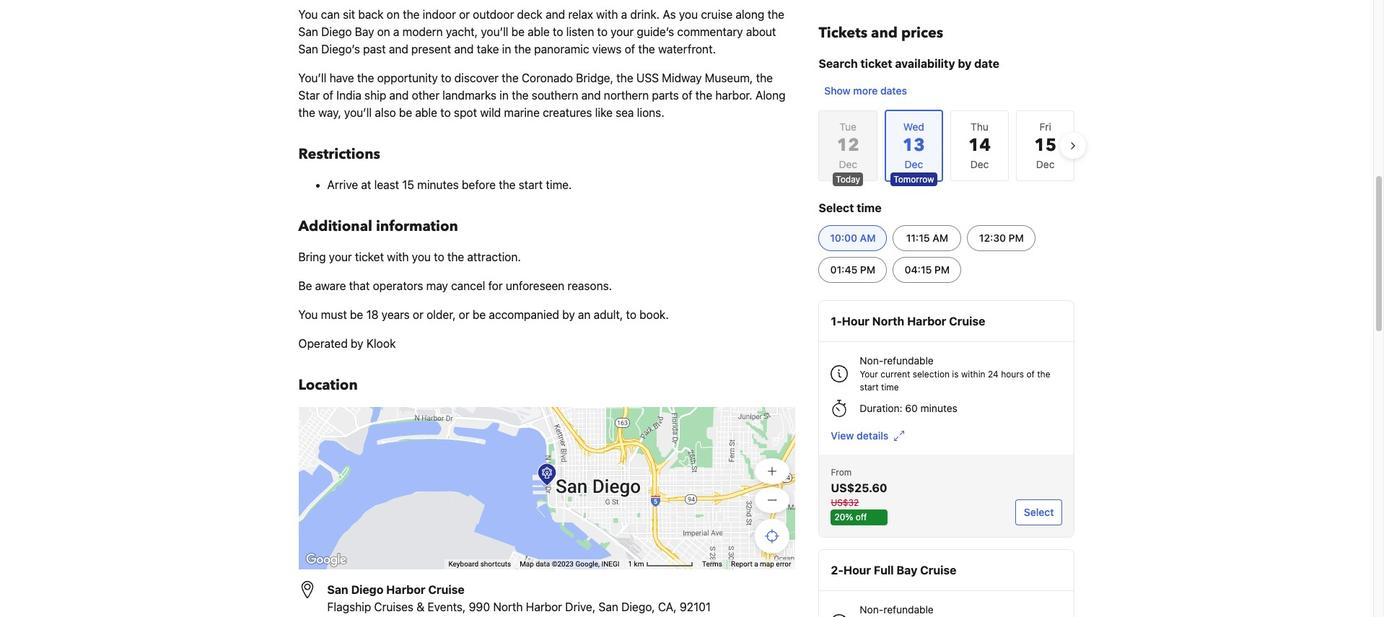 Task type: locate. For each thing, give the bounding box(es) containing it.
990
[[469, 600, 490, 613]]

refundable for non-refundable your current selection is within 24 hours of the start time
[[883, 354, 934, 367]]

able down other
[[415, 106, 437, 119]]

select inside button
[[1024, 506, 1054, 518]]

and down bridge,
[[581, 89, 601, 102]]

google,
[[575, 560, 600, 568]]

least
[[374, 178, 399, 191]]

refundable up current
[[883, 354, 934, 367]]

bring your ticket with you to the attraction.
[[298, 250, 521, 263]]

1 horizontal spatial bay
[[897, 564, 917, 577]]

1 horizontal spatial able
[[528, 25, 550, 38]]

or
[[459, 8, 470, 21], [413, 308, 424, 321], [459, 308, 470, 321]]

pm right 04:15
[[934, 263, 950, 276]]

the inside non-refundable your current selection is within 24 hours of the start time
[[1037, 369, 1050, 380]]

show more dates button
[[819, 78, 913, 104]]

2 vertical spatial a
[[754, 560, 758, 568]]

from us$25.60 us$32 20% off
[[831, 467, 887, 522]]

be down cancel
[[473, 308, 486, 321]]

the right discover
[[502, 71, 519, 84]]

1 am from the left
[[860, 232, 876, 244]]

operators
[[373, 279, 423, 292]]

0 vertical spatial ticket
[[861, 57, 892, 70]]

1 vertical spatial harbor
[[386, 583, 425, 596]]

us$32
[[831, 497, 859, 508]]

1 vertical spatial north
[[493, 600, 523, 613]]

0 vertical spatial start
[[519, 178, 543, 191]]

0 vertical spatial bay
[[355, 25, 374, 38]]

1 vertical spatial 15
[[402, 178, 414, 191]]

select for select
[[1024, 506, 1054, 518]]

cruise up events,
[[428, 583, 464, 596]]

a left modern
[[393, 25, 399, 38]]

dec inside the fri 15 dec
[[1036, 158, 1055, 170]]

report a map error
[[731, 560, 791, 568]]

to up the panoramic
[[553, 25, 563, 38]]

0 horizontal spatial select
[[819, 201, 854, 214]]

ticket up that
[[355, 250, 384, 263]]

cruise for 2-hour full bay cruise
[[920, 564, 956, 577]]

harbor up cruises
[[386, 583, 425, 596]]

0 horizontal spatial am
[[860, 232, 876, 244]]

on up past
[[377, 25, 390, 38]]

with
[[596, 8, 618, 21], [387, 250, 409, 263]]

of
[[625, 43, 635, 56], [323, 89, 333, 102], [682, 89, 692, 102], [1026, 369, 1035, 380]]

on right back
[[387, 8, 400, 21]]

can
[[321, 8, 340, 21]]

hour for 2-
[[843, 564, 871, 577]]

1 vertical spatial you
[[412, 250, 431, 263]]

start down the your
[[860, 382, 879, 393]]

1 vertical spatial your
[[329, 250, 352, 263]]

time up 10:00 am
[[857, 201, 882, 214]]

1 vertical spatial refundable
[[883, 603, 934, 616]]

1 vertical spatial minutes
[[921, 402, 958, 414]]

with inside you can sit back on the indoor or outdoor deck and relax with a drink. as you cruise along the san diego bay on a modern yacht, you'll be able to listen to your guide's commentary about san diego's past and present and take in the panoramic views of the waterfront.
[[596, 8, 618, 21]]

1 horizontal spatial dec
[[970, 158, 989, 170]]

you down information
[[412, 250, 431, 263]]

error
[[776, 560, 791, 568]]

and
[[546, 8, 565, 21], [871, 23, 898, 43], [389, 43, 408, 56], [454, 43, 474, 56], [389, 89, 409, 102], [581, 89, 601, 102]]

1 vertical spatial by
[[562, 308, 575, 321]]

0 horizontal spatial dec
[[839, 158, 857, 170]]

dec down the fri
[[1036, 158, 1055, 170]]

aware
[[315, 279, 346, 292]]

creatures
[[543, 106, 592, 119]]

bring
[[298, 250, 326, 263]]

0 horizontal spatial your
[[329, 250, 352, 263]]

unforeseen
[[506, 279, 565, 292]]

harbor down 04:15 pm
[[907, 315, 946, 328]]

1 horizontal spatial a
[[621, 8, 627, 21]]

15 down the fri
[[1034, 134, 1057, 157]]

details
[[857, 429, 889, 442]]

listen
[[566, 25, 594, 38]]

0 horizontal spatial minutes
[[417, 178, 459, 191]]

be down deck
[[511, 25, 525, 38]]

2 horizontal spatial harbor
[[907, 315, 946, 328]]

in right take
[[502, 43, 511, 56]]

©2023
[[552, 560, 574, 568]]

cruise inside san diego harbor cruise flagship cruises & events,  990 north harbor drive, san diego, ca, 92101
[[428, 583, 464, 596]]

0 vertical spatial your
[[611, 25, 634, 38]]

by left klook
[[351, 337, 363, 350]]

and left relax
[[546, 8, 565, 21]]

or for older,
[[459, 308, 470, 321]]

1 vertical spatial select
[[1024, 506, 1054, 518]]

your right bring
[[329, 250, 352, 263]]

cruise right full at the bottom
[[920, 564, 956, 577]]

0 vertical spatial you
[[298, 8, 318, 21]]

dec for 12
[[839, 158, 857, 170]]

refundable inside non-refundable your current selection is within 24 hours of the start time
[[883, 354, 934, 367]]

am right 10:00
[[860, 232, 876, 244]]

uss
[[636, 71, 659, 84]]

1 horizontal spatial select
[[1024, 506, 1054, 518]]

midway
[[662, 71, 702, 84]]

0 horizontal spatial ticket
[[355, 250, 384, 263]]

us$25.60
[[831, 481, 887, 494]]

15
[[1034, 134, 1057, 157], [402, 178, 414, 191]]

km
[[634, 560, 644, 568]]

to up views
[[597, 25, 608, 38]]

0 vertical spatial you'll
[[481, 25, 508, 38]]

keyboard shortcuts button
[[448, 559, 511, 569]]

15 right the least
[[402, 178, 414, 191]]

of right views
[[625, 43, 635, 56]]

region containing 12
[[807, 104, 1086, 188]]

non- inside non-refundable your current selection is within 24 hours of the start time
[[860, 354, 883, 367]]

0 horizontal spatial pm
[[860, 263, 875, 276]]

2 horizontal spatial pm
[[1009, 232, 1024, 244]]

north right 990
[[493, 600, 523, 613]]

2-hour full bay cruise
[[831, 564, 956, 577]]

minutes left before
[[417, 178, 459, 191]]

1 horizontal spatial harbor
[[526, 600, 562, 613]]

be right also
[[399, 106, 412, 119]]

0 vertical spatial non-
[[860, 354, 883, 367]]

deck
[[517, 8, 543, 21]]

2 non- from the top
[[860, 603, 883, 616]]

cruises
[[374, 600, 414, 613]]

opportunity
[[377, 71, 438, 84]]

you'll down outdoor
[[481, 25, 508, 38]]

0 horizontal spatial a
[[393, 25, 399, 38]]

or up yacht,
[[459, 8, 470, 21]]

dec
[[839, 158, 857, 170], [970, 158, 989, 170], [1036, 158, 1055, 170]]

1 refundable from the top
[[883, 354, 934, 367]]

ship
[[364, 89, 386, 102]]

0 horizontal spatial you'll
[[344, 106, 372, 119]]

and down 'opportunity'
[[389, 89, 409, 102]]

as
[[663, 8, 676, 21]]

1 horizontal spatial you
[[679, 8, 698, 21]]

cruise up within
[[949, 315, 985, 328]]

1 vertical spatial diego
[[351, 583, 383, 596]]

0 horizontal spatial by
[[351, 337, 363, 350]]

north inside san diego harbor cruise flagship cruises & events,  990 north harbor drive, san diego, ca, 92101
[[493, 600, 523, 613]]

24
[[988, 369, 999, 380]]

0 horizontal spatial harbor
[[386, 583, 425, 596]]

refundable for non-refundable
[[883, 603, 934, 616]]

am right "11:15"
[[933, 232, 948, 244]]

1 vertical spatial time
[[881, 382, 899, 393]]

be inside you can sit back on the indoor or outdoor deck and relax with a drink. as you cruise along the san diego bay on a modern yacht, you'll be able to listen to your guide's commentary about san diego's past and present and take in the panoramic views of the waterfront.
[[511, 25, 525, 38]]

dec inside tue 12 dec today
[[839, 158, 857, 170]]

dec for 15
[[1036, 158, 1055, 170]]

the right take
[[514, 43, 531, 56]]

you left the must
[[298, 308, 318, 321]]

cruise
[[949, 315, 985, 328], [920, 564, 956, 577], [428, 583, 464, 596]]

diego up diego's
[[321, 25, 352, 38]]

present
[[411, 43, 451, 56]]

1 horizontal spatial your
[[611, 25, 634, 38]]

1-hour north harbor cruise
[[831, 315, 985, 328]]

hour left full at the bottom
[[843, 564, 871, 577]]

attraction.
[[467, 250, 521, 263]]

before
[[462, 178, 496, 191]]

1 km
[[628, 560, 646, 568]]

be
[[511, 25, 525, 38], [399, 106, 412, 119], [350, 308, 363, 321], [473, 308, 486, 321]]

is
[[952, 369, 959, 380]]

north right 1-
[[872, 315, 904, 328]]

0 horizontal spatial bay
[[355, 25, 374, 38]]

thu 14 dec
[[968, 121, 991, 170]]

1 horizontal spatial north
[[872, 315, 904, 328]]

0 horizontal spatial 15
[[402, 178, 414, 191]]

1 vertical spatial hour
[[843, 564, 871, 577]]

1 vertical spatial with
[[387, 250, 409, 263]]

past
[[363, 43, 386, 56]]

be aware that operators may cancel for unforeseen reasons.
[[298, 279, 612, 292]]

parts
[[652, 89, 679, 102]]

0 horizontal spatial north
[[493, 600, 523, 613]]

you for you can sit back on the indoor or outdoor deck and relax with a drink. as you cruise along the san diego bay on a modern yacht, you'll be able to listen to your guide's commentary about san diego's past and present and take in the panoramic views of the waterfront.
[[298, 8, 318, 21]]

you inside you can sit back on the indoor or outdoor deck and relax with a drink. as you cruise along the san diego bay on a modern yacht, you'll be able to listen to your guide's commentary about san diego's past and present and take in the panoramic views of the waterfront.
[[298, 8, 318, 21]]

the right hours
[[1037, 369, 1050, 380]]

guide's
[[637, 25, 674, 38]]

san diego harbor cruise flagship cruises & events,  990 north harbor drive, san diego, ca, 92101
[[327, 583, 711, 613]]

by left "date"
[[958, 57, 972, 70]]

0 horizontal spatial start
[[519, 178, 543, 191]]

have
[[329, 71, 354, 84]]

non- down full at the bottom
[[860, 603, 883, 616]]

in up wild
[[500, 89, 509, 102]]

you'll
[[298, 71, 326, 84]]

1 horizontal spatial am
[[933, 232, 948, 244]]

the right before
[[499, 178, 516, 191]]

to
[[553, 25, 563, 38], [597, 25, 608, 38], [441, 71, 451, 84], [440, 106, 451, 119], [434, 250, 444, 263], [626, 308, 637, 321]]

2 dec from the left
[[970, 158, 989, 170]]

of right hours
[[1026, 369, 1035, 380]]

2 refundable from the top
[[883, 603, 934, 616]]

1 non- from the top
[[860, 354, 883, 367]]

an
[[578, 308, 591, 321]]

1 horizontal spatial you'll
[[481, 25, 508, 38]]

pm right "12:30" at the top right of page
[[1009, 232, 1024, 244]]

pm
[[1009, 232, 1024, 244], [860, 263, 875, 276], [934, 263, 950, 276]]

map data ©2023 google, inegi
[[520, 560, 620, 568]]

harbor
[[907, 315, 946, 328], [386, 583, 425, 596], [526, 600, 562, 613]]

1 vertical spatial bay
[[897, 564, 917, 577]]

0 horizontal spatial able
[[415, 106, 437, 119]]

0 vertical spatial you
[[679, 8, 698, 21]]

bay right full at the bottom
[[897, 564, 917, 577]]

1 dec from the left
[[839, 158, 857, 170]]

start inside non-refundable your current selection is within 24 hours of the start time
[[860, 382, 879, 393]]

hour down 01:45 pm
[[842, 315, 870, 328]]

a left drink.
[[621, 8, 627, 21]]

1 horizontal spatial pm
[[934, 263, 950, 276]]

the up modern
[[403, 8, 420, 21]]

0 vertical spatial cruise
[[949, 315, 985, 328]]

harbor left drive,
[[526, 600, 562, 613]]

0 vertical spatial 15
[[1034, 134, 1057, 157]]

time down current
[[881, 382, 899, 393]]

3 dec from the left
[[1036, 158, 1055, 170]]

or right years
[[413, 308, 424, 321]]

the up about
[[767, 8, 784, 21]]

10:00 am
[[830, 232, 876, 244]]

the up marine
[[512, 89, 529, 102]]

by left an
[[562, 308, 575, 321]]

or inside you can sit back on the indoor or outdoor deck and relax with a drink. as you cruise along the san diego bay on a modern yacht, you'll be able to listen to your guide's commentary about san diego's past and present and take in the panoramic views of the waterfront.
[[459, 8, 470, 21]]

you right the as
[[679, 8, 698, 21]]

back
[[358, 8, 384, 21]]

ticket up show more dates on the right top of page
[[861, 57, 892, 70]]

the up along
[[756, 71, 773, 84]]

0 vertical spatial with
[[596, 8, 618, 21]]

you
[[298, 8, 318, 21], [298, 308, 318, 321]]

01:45
[[830, 263, 858, 276]]

or right older, at the left of the page
[[459, 308, 470, 321]]

0 vertical spatial diego
[[321, 25, 352, 38]]

you
[[679, 8, 698, 21], [412, 250, 431, 263]]

0 vertical spatial able
[[528, 25, 550, 38]]

region
[[807, 104, 1086, 188]]

non- up the your
[[860, 354, 883, 367]]

dec for 14
[[970, 158, 989, 170]]

with right relax
[[596, 8, 618, 21]]

refundable
[[883, 354, 934, 367], [883, 603, 934, 616]]

1 you from the top
[[298, 8, 318, 21]]

of inside you can sit back on the indoor or outdoor deck and relax with a drink. as you cruise along the san diego bay on a modern yacht, you'll be able to listen to your guide's commentary about san diego's past and present and take in the panoramic views of the waterfront.
[[625, 43, 635, 56]]

1 vertical spatial non-
[[860, 603, 883, 616]]

the down 'star'
[[298, 106, 315, 119]]

0 vertical spatial select
[[819, 201, 854, 214]]

your up views
[[611, 25, 634, 38]]

bay down back
[[355, 25, 374, 38]]

flagship
[[327, 600, 371, 613]]

able
[[528, 25, 550, 38], [415, 106, 437, 119]]

1 horizontal spatial 15
[[1034, 134, 1057, 157]]

your inside you can sit back on the indoor or outdoor deck and relax with a drink. as you cruise along the san diego bay on a modern yacht, you'll be able to listen to your guide's commentary about san diego's past and present and take in the panoramic views of the waterfront.
[[611, 25, 634, 38]]

1 vertical spatial in
[[500, 89, 509, 102]]

in inside you'll have the opportunity to discover the coronado bridge, the uss midway museum, the star of india ship and other landmarks in the southern and northern parts of the harbor. along the way, you'll also be able to spot wild marine creatures like sea lions.
[[500, 89, 509, 102]]

start
[[519, 178, 543, 191], [860, 382, 879, 393]]

0 horizontal spatial you
[[412, 250, 431, 263]]

you'll down india on the top
[[344, 106, 372, 119]]

14
[[968, 134, 991, 157]]

lions.
[[637, 106, 664, 119]]

you left can
[[298, 8, 318, 21]]

1 vertical spatial able
[[415, 106, 437, 119]]

wild
[[480, 106, 501, 119]]

of down midway
[[682, 89, 692, 102]]

hour for 1-
[[842, 315, 870, 328]]

1 vertical spatial cruise
[[920, 564, 956, 577]]

0 vertical spatial north
[[872, 315, 904, 328]]

1 horizontal spatial start
[[860, 382, 879, 393]]

non-refundable
[[860, 603, 934, 616]]

a left map
[[754, 560, 758, 568]]

select for select time
[[819, 201, 854, 214]]

the
[[403, 8, 420, 21], [767, 8, 784, 21], [514, 43, 531, 56], [638, 43, 655, 56], [357, 71, 374, 84], [502, 71, 519, 84], [616, 71, 633, 84], [756, 71, 773, 84], [512, 89, 529, 102], [695, 89, 712, 102], [298, 106, 315, 119], [499, 178, 516, 191], [447, 250, 464, 263], [1037, 369, 1050, 380]]

non- for non-refundable your current selection is within 24 hours of the start time
[[860, 354, 883, 367]]

0 vertical spatial in
[[502, 43, 511, 56]]

pm for 04:15 pm
[[934, 263, 950, 276]]

duration: 60 minutes
[[860, 402, 958, 414]]

along
[[736, 8, 764, 21]]

able down deck
[[528, 25, 550, 38]]

start left the time. on the top left of the page
[[519, 178, 543, 191]]

2 am from the left
[[933, 232, 948, 244]]

bay inside you can sit back on the indoor or outdoor deck and relax with a drink. as you cruise along the san diego bay on a modern yacht, you'll be able to listen to your guide's commentary about san diego's past and present and take in the panoramic views of the waterfront.
[[355, 25, 374, 38]]

am
[[860, 232, 876, 244], [933, 232, 948, 244]]

map region
[[298, 407, 796, 569]]

spot
[[454, 106, 477, 119]]

dec down 14
[[970, 158, 989, 170]]

dec inside the thu 14 dec
[[970, 158, 989, 170]]

with up operators on the left of page
[[387, 250, 409, 263]]

11:15 am
[[906, 232, 948, 244]]

pm for 12:30 pm
[[1009, 232, 1024, 244]]

0 vertical spatial hour
[[842, 315, 870, 328]]

google image
[[302, 551, 350, 569]]

2 horizontal spatial by
[[958, 57, 972, 70]]

0 vertical spatial refundable
[[883, 354, 934, 367]]

2 horizontal spatial dec
[[1036, 158, 1055, 170]]

1 vertical spatial you'll
[[344, 106, 372, 119]]

fri
[[1040, 121, 1051, 133]]

diego up flagship
[[351, 583, 383, 596]]

0 vertical spatial on
[[387, 8, 400, 21]]

terms link
[[702, 560, 722, 568]]

minutes right 60
[[921, 402, 958, 414]]

1 vertical spatial start
[[860, 382, 879, 393]]

1 horizontal spatial with
[[596, 8, 618, 21]]

1 vertical spatial you
[[298, 308, 318, 321]]

2 you from the top
[[298, 308, 318, 321]]

refundable down 2-hour full bay cruise
[[883, 603, 934, 616]]

non- for non-refundable
[[860, 603, 883, 616]]

drink.
[[630, 8, 660, 21]]

2 vertical spatial cruise
[[428, 583, 464, 596]]

to left book.
[[626, 308, 637, 321]]

pm right '01:45'
[[860, 263, 875, 276]]

1 horizontal spatial by
[[562, 308, 575, 321]]

dec up today
[[839, 158, 857, 170]]

or for indoor
[[459, 8, 470, 21]]



Task type: vqa. For each thing, say whether or not it's contained in the screenshot.
Select Button
yes



Task type: describe. For each thing, give the bounding box(es) containing it.
map
[[760, 560, 774, 568]]

like
[[595, 106, 613, 119]]

outdoor
[[473, 8, 514, 21]]

keyboard shortcuts
[[448, 560, 511, 568]]

92101
[[680, 600, 711, 613]]

2 vertical spatial harbor
[[526, 600, 562, 613]]

12:30
[[979, 232, 1006, 244]]

the up northern on the top left
[[616, 71, 633, 84]]

1 km button
[[624, 559, 698, 569]]

you inside you can sit back on the indoor or outdoor deck and relax with a drink. as you cruise along the san diego bay on a modern yacht, you'll be able to listen to your guide's commentary about san diego's past and present and take in the panoramic views of the waterfront.
[[679, 8, 698, 21]]

views
[[592, 43, 622, 56]]

1 vertical spatial ticket
[[355, 250, 384, 263]]

sea
[[616, 106, 634, 119]]

to up may
[[434, 250, 444, 263]]

that
[[349, 279, 370, 292]]

accompanied
[[489, 308, 559, 321]]

&
[[417, 600, 425, 613]]

2 vertical spatial by
[[351, 337, 363, 350]]

view
[[831, 429, 854, 442]]

view details
[[831, 429, 889, 442]]

from
[[831, 467, 852, 478]]

and right past
[[389, 43, 408, 56]]

indoor
[[423, 8, 456, 21]]

1
[[628, 560, 632, 568]]

date
[[974, 57, 999, 70]]

60
[[905, 402, 918, 414]]

shortcuts
[[480, 560, 511, 568]]

northern
[[604, 89, 649, 102]]

selection
[[913, 369, 950, 380]]

discover
[[454, 71, 499, 84]]

ca,
[[658, 600, 677, 613]]

operated
[[298, 337, 348, 350]]

2 horizontal spatial a
[[754, 560, 758, 568]]

tue
[[840, 121, 857, 133]]

marine
[[504, 106, 540, 119]]

2-
[[831, 564, 843, 577]]

hours
[[1001, 369, 1024, 380]]

coronado
[[522, 71, 573, 84]]

you'll inside you'll have the opportunity to discover the coronado bridge, the uss midway museum, the star of india ship and other landmarks in the southern and northern parts of the harbor. along the way, you'll also be able to spot wild marine creatures like sea lions.
[[344, 106, 372, 119]]

pm for 01:45 pm
[[860, 263, 875, 276]]

select button
[[1015, 499, 1063, 525]]

04:15 pm
[[905, 263, 950, 276]]

view details link
[[831, 429, 904, 443]]

tickets and prices
[[819, 23, 943, 43]]

today
[[836, 174, 860, 185]]

events,
[[428, 600, 466, 613]]

additional information
[[298, 216, 458, 236]]

0 horizontal spatial with
[[387, 250, 409, 263]]

restrictions
[[298, 144, 380, 164]]

of up way,
[[323, 89, 333, 102]]

of inside non-refundable your current selection is within 24 hours of the start time
[[1026, 369, 1035, 380]]

must
[[321, 308, 347, 321]]

take
[[477, 43, 499, 56]]

cancel
[[451, 279, 485, 292]]

star
[[298, 89, 320, 102]]

for
[[488, 279, 503, 292]]

diego inside san diego harbor cruise flagship cruises & events,  990 north harbor drive, san diego, ca, 92101
[[351, 583, 383, 596]]

book.
[[640, 308, 669, 321]]

current
[[881, 369, 910, 380]]

india
[[336, 89, 361, 102]]

0 vertical spatial harbor
[[907, 315, 946, 328]]

time inside non-refundable your current selection is within 24 hours of the start time
[[881, 382, 899, 393]]

you can sit back on the indoor or outdoor deck and relax with a drink. as you cruise along the san diego bay on a modern yacht, you'll be able to listen to your guide's commentary about san diego's past and present and take in the panoramic views of the waterfront.
[[298, 8, 784, 56]]

location
[[298, 375, 358, 395]]

may
[[426, 279, 448, 292]]

0 vertical spatial time
[[857, 201, 882, 214]]

additional
[[298, 216, 372, 236]]

in inside you can sit back on the indoor or outdoor deck and relax with a drink. as you cruise along the san diego bay on a modern yacht, you'll be able to listen to your guide's commentary about san diego's past and present and take in the panoramic views of the waterfront.
[[502, 43, 511, 56]]

show
[[824, 84, 851, 97]]

modern
[[402, 25, 443, 38]]

0 vertical spatial a
[[621, 8, 627, 21]]

keyboard
[[448, 560, 479, 568]]

your
[[860, 369, 878, 380]]

the up ship
[[357, 71, 374, 84]]

cruise for 1-hour north harbor cruise
[[949, 315, 985, 328]]

1 vertical spatial on
[[377, 25, 390, 38]]

be left 18
[[350, 308, 363, 321]]

drive,
[[565, 600, 596, 613]]

0 vertical spatial minutes
[[417, 178, 459, 191]]

report a map error link
[[731, 560, 791, 568]]

older,
[[427, 308, 456, 321]]

to left spot
[[440, 106, 451, 119]]

search ticket availability by date
[[819, 57, 999, 70]]

the down midway
[[695, 89, 712, 102]]

tue 12 dec today
[[836, 121, 860, 185]]

sit
[[343, 8, 355, 21]]

adult,
[[594, 308, 623, 321]]

duration:
[[860, 402, 902, 414]]

you'll have the opportunity to discover the coronado bridge, the uss midway museum, the star of india ship and other landmarks in the southern and northern parts of the harbor. along the way, you'll also be able to spot wild marine creatures like sea lions.
[[298, 71, 786, 119]]

you'll inside you can sit back on the indoor or outdoor deck and relax with a drink. as you cruise along the san diego bay on a modern yacht, you'll be able to listen to your guide's commentary about san diego's past and present and take in the panoramic views of the waterfront.
[[481, 25, 508, 38]]

southern
[[532, 89, 578, 102]]

the down guide's
[[638, 43, 655, 56]]

fri 15 dec
[[1034, 121, 1057, 170]]

panoramic
[[534, 43, 589, 56]]

able inside you'll have the opportunity to discover the coronado bridge, the uss midway museum, the star of india ship and other landmarks in the southern and northern parts of the harbor. along the way, you'll also be able to spot wild marine creatures like sea lions.
[[415, 106, 437, 119]]

am for 10:00 am
[[860, 232, 876, 244]]

1 vertical spatial a
[[393, 25, 399, 38]]

you must be 18 years or older, or be accompanied by an adult, to book.
[[298, 308, 669, 321]]

be
[[298, 279, 312, 292]]

show more dates
[[824, 84, 907, 97]]

to up the landmarks
[[441, 71, 451, 84]]

terms
[[702, 560, 722, 568]]

time.
[[546, 178, 572, 191]]

0 vertical spatial by
[[958, 57, 972, 70]]

and down yacht,
[[454, 43, 474, 56]]

relax
[[568, 8, 593, 21]]

1 horizontal spatial minutes
[[921, 402, 958, 414]]

able inside you can sit back on the indoor or outdoor deck and relax with a drink. as you cruise along the san diego bay on a modern yacht, you'll be able to listen to your guide's commentary about san diego's past and present and take in the panoramic views of the waterfront.
[[528, 25, 550, 38]]

along
[[755, 89, 786, 102]]

and left "prices" on the top right
[[871, 23, 898, 43]]

reasons.
[[568, 279, 612, 292]]

arrive
[[327, 178, 358, 191]]

am for 11:15 am
[[933, 232, 948, 244]]

be inside you'll have the opportunity to discover the coronado bridge, the uss midway museum, the star of india ship and other landmarks in the southern and northern parts of the harbor. along the way, you'll also be able to spot wild marine creatures like sea lions.
[[399, 106, 412, 119]]

12:30 pm
[[979, 232, 1024, 244]]

the up be aware that operators may cancel for unforeseen reasons.
[[447, 250, 464, 263]]

you for you must be 18 years or older, or be accompanied by an adult, to book.
[[298, 308, 318, 321]]

11:15
[[906, 232, 930, 244]]

diego inside you can sit back on the indoor or outdoor deck and relax with a drink. as you cruise along the san diego bay on a modern yacht, you'll be able to listen to your guide's commentary about san diego's past and present and take in the panoramic views of the waterfront.
[[321, 25, 352, 38]]

1 horizontal spatial ticket
[[861, 57, 892, 70]]

off
[[856, 512, 867, 522]]



